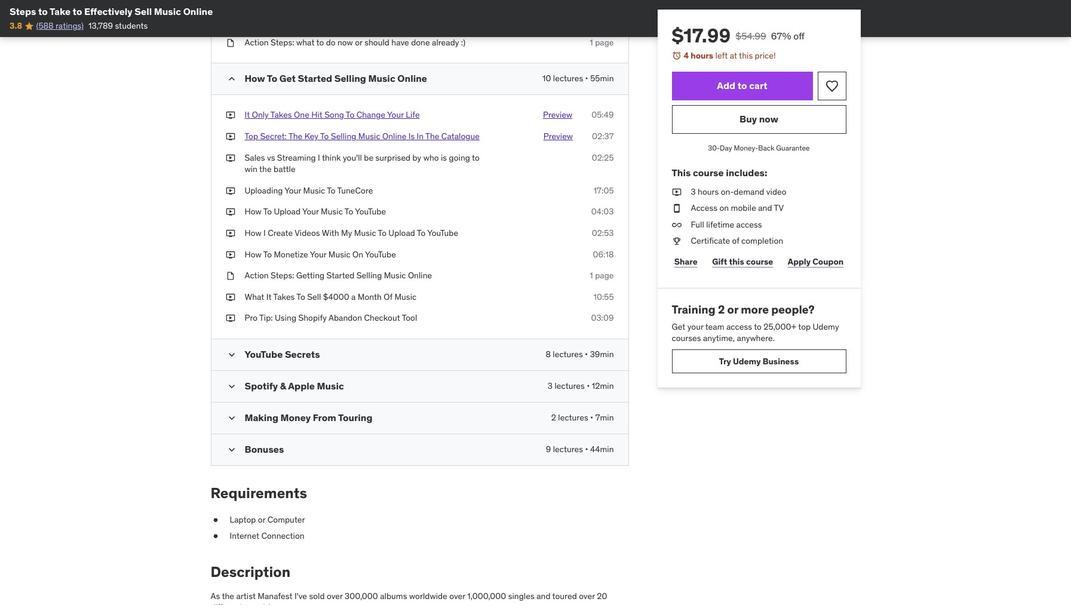 Task type: locate. For each thing, give the bounding box(es) containing it.
small image for youtube
[[226, 349, 238, 361]]

• left 7min
[[591, 413, 594, 423]]

0 vertical spatial i
[[318, 152, 320, 163]]

is
[[441, 152, 447, 163]]

1 vertical spatial now
[[760, 113, 779, 125]]

your inside button
[[387, 110, 404, 120]]

to inside sales vs streaming i think you'll be surprised by who is going to win the battle
[[472, 152, 480, 163]]

3 hours on-demand video
[[691, 186, 787, 197]]

how
[[245, 73, 265, 85], [245, 207, 262, 217], [245, 228, 262, 239], [245, 249, 262, 260]]

to left do
[[317, 37, 324, 48]]

or left more
[[728, 302, 739, 317]]

1 horizontal spatial upload
[[389, 228, 415, 239]]

1 horizontal spatial 2
[[719, 302, 725, 317]]

to right going
[[472, 152, 480, 163]]

3 how from the top
[[245, 228, 262, 239]]

xsmall image
[[226, 110, 235, 121], [672, 203, 682, 214], [672, 219, 682, 231], [672, 236, 682, 247], [226, 270, 235, 282], [226, 313, 235, 325], [211, 515, 220, 526], [211, 531, 220, 543]]

1 small image from the top
[[226, 73, 238, 85]]

how up the only
[[245, 73, 265, 85]]

streaming
[[277, 152, 316, 163]]

includes:
[[727, 167, 768, 179]]

how for how to upload your music to youtube
[[245, 207, 262, 217]]

hours up access
[[698, 186, 719, 197]]

3 small image from the top
[[226, 444, 238, 456]]

preview left 02:37
[[544, 131, 573, 142]]

0 vertical spatial sell
[[135, 5, 152, 17]]

9
[[546, 444, 551, 455]]

selling up month
[[357, 270, 382, 281]]

to up anywhere.
[[755, 321, 762, 332]]

monetize
[[274, 249, 308, 260]]

over right sold at left bottom
[[327, 591, 343, 602]]

1 vertical spatial page
[[596, 270, 614, 281]]

the right in at the left of the page
[[426, 131, 440, 142]]

2 1 page from the top
[[590, 270, 614, 281]]

and left tv
[[759, 203, 773, 214]]

the
[[260, 164, 272, 175], [222, 591, 234, 602]]

bonuses
[[245, 444, 284, 456]]

now inside button
[[760, 113, 779, 125]]

demand
[[734, 186, 765, 197]]

upload
[[274, 207, 301, 217], [389, 228, 415, 239]]

and
[[759, 203, 773, 214], [537, 591, 551, 602]]

your left life
[[387, 110, 404, 120]]

2 steps: from the top
[[271, 270, 294, 281]]

lectures left "12min"
[[555, 381, 585, 392]]

2 lectures • 7min
[[552, 413, 614, 423]]

1 how from the top
[[245, 73, 265, 85]]

how left create
[[245, 228, 262, 239]]

access up anywhere.
[[727, 321, 753, 332]]

the inside as the artist manafest i've sold over 300,000 albums worldwide over 1,000,000 singles and toured over 20 different countries.
[[222, 591, 234, 602]]

how to monetize your music on youtube
[[245, 249, 396, 260]]

0 vertical spatial 2
[[719, 302, 725, 317]]

0 horizontal spatial sell
[[135, 5, 152, 17]]

xsmall image for action steps: what to do now or should have done already :)
[[226, 37, 235, 49]]

checkout
[[364, 313, 400, 324]]

0 vertical spatial 1 page
[[590, 37, 614, 48]]

access
[[737, 219, 763, 230], [727, 321, 753, 332]]

0 horizontal spatial now
[[338, 37, 353, 48]]

preview down 10
[[543, 110, 573, 120]]

1 action from the top
[[245, 37, 269, 48]]

1 vertical spatial action
[[245, 270, 269, 281]]

get up the one
[[280, 73, 296, 85]]

now right do
[[338, 37, 353, 48]]

upload up create
[[274, 207, 301, 217]]

started for getting
[[327, 270, 355, 281]]

music up be
[[359, 131, 381, 142]]

i inside sales vs streaming i think you'll be surprised by who is going to win the battle
[[318, 152, 320, 163]]

win
[[245, 164, 258, 175]]

page
[[596, 37, 614, 48], [596, 270, 614, 281]]

this right at
[[740, 50, 753, 61]]

2 the from the left
[[426, 131, 440, 142]]

0 vertical spatial page
[[596, 37, 614, 48]]

0 vertical spatial started
[[298, 73, 332, 85]]

share
[[675, 256, 698, 267]]

2 up 9 lectures • 44min
[[552, 413, 557, 423]]

steps:
[[271, 37, 294, 48], [271, 270, 294, 281]]

gift
[[713, 256, 728, 267]]

small image
[[226, 73, 238, 85], [226, 413, 238, 424], [226, 444, 238, 456]]

or inside training 2 or more people? get your team access to 25,000+ top udemy courses anytime, anywhere.
[[728, 302, 739, 317]]

online inside button
[[383, 131, 407, 142]]

music up with
[[321, 207, 343, 217]]

3 lectures • 12min
[[548, 381, 614, 392]]

on
[[720, 203, 730, 214]]

3.8
[[10, 21, 22, 31]]

• left "12min"
[[587, 381, 590, 392]]

• for started
[[586, 73, 589, 84]]

page for action steps: what to do now or should have done already :)
[[596, 37, 614, 48]]

1 vertical spatial it
[[267, 292, 272, 302]]

udemy right top
[[813, 321, 840, 332]]

1 vertical spatial hours
[[698, 186, 719, 197]]

takes inside button
[[271, 110, 292, 120]]

2 how from the top
[[245, 207, 262, 217]]

0 vertical spatial or
[[355, 37, 363, 48]]

to left cart
[[738, 80, 748, 91]]

action left the what
[[245, 37, 269, 48]]

0 vertical spatial it
[[245, 110, 250, 120]]

started up $4000
[[327, 270, 355, 281]]

0 vertical spatial action
[[245, 37, 269, 48]]

7min
[[596, 413, 614, 423]]

training
[[672, 302, 716, 317]]

1 vertical spatial started
[[327, 270, 355, 281]]

as
[[211, 591, 220, 602]]

1 over from the left
[[327, 591, 343, 602]]

video
[[767, 186, 787, 197]]

1 vertical spatial preview
[[544, 131, 573, 142]]

how for how to get started selling music online
[[245, 73, 265, 85]]

02:37
[[593, 131, 614, 142]]

spotify
[[245, 380, 278, 392]]

0 vertical spatial takes
[[271, 110, 292, 120]]

small image left youtube secrets
[[226, 349, 238, 361]]

how left monetize
[[245, 249, 262, 260]]

1 vertical spatial takes
[[274, 292, 295, 302]]

1 vertical spatial get
[[672, 321, 686, 332]]

1 vertical spatial udemy
[[733, 356, 761, 367]]

upload right "my"
[[389, 228, 415, 239]]

300,000
[[345, 591, 378, 602]]

0 vertical spatial selling
[[335, 73, 366, 85]]

action for action steps: getting started selling music online
[[245, 270, 269, 281]]

hours for 3
[[698, 186, 719, 197]]

0 horizontal spatial or
[[258, 515, 266, 525]]

how for how i create videos with my music to upload to youtube
[[245, 228, 262, 239]]

course down completion
[[747, 256, 774, 267]]

money-
[[734, 143, 759, 152]]

0 vertical spatial small image
[[226, 73, 238, 85]]

0 vertical spatial access
[[737, 219, 763, 230]]

2 small image from the top
[[226, 413, 238, 424]]

you'll
[[343, 152, 362, 163]]

1
[[590, 37, 594, 48], [590, 270, 594, 281]]

39min
[[590, 349, 614, 360]]

small image
[[226, 349, 238, 361], [226, 381, 238, 393]]

access down the mobile
[[737, 219, 763, 230]]

pro
[[245, 313, 258, 324]]

0 horizontal spatial 2
[[552, 413, 557, 423]]

• left 39min
[[585, 349, 588, 360]]

10:55
[[594, 292, 614, 302]]

making money from touring
[[245, 412, 373, 424]]

music right apple at the left
[[317, 380, 344, 392]]

tool
[[402, 313, 417, 324]]

1 up 55min on the right of the page
[[590, 37, 594, 48]]

hours
[[691, 50, 714, 61], [698, 186, 719, 197]]

using
[[275, 313, 297, 324]]

it only takes one hit song to change your life button
[[245, 110, 420, 121]]

0 vertical spatial now
[[338, 37, 353, 48]]

music up of
[[384, 270, 406, 281]]

small image left spotify
[[226, 381, 238, 393]]

music down should
[[369, 73, 396, 85]]

1 horizontal spatial it
[[267, 292, 272, 302]]

it left the only
[[245, 110, 250, 120]]

steps: left the what
[[271, 37, 294, 48]]

1 horizontal spatial udemy
[[813, 321, 840, 332]]

the left key
[[289, 131, 303, 142]]

12min
[[592, 381, 614, 392]]

apply coupon button
[[786, 250, 847, 274]]

lectures left 7min
[[559, 413, 589, 423]]

1 vertical spatial small image
[[226, 413, 238, 424]]

1 vertical spatial 3
[[548, 381, 553, 392]]

1 vertical spatial the
[[222, 591, 234, 602]]

1 horizontal spatial the
[[260, 164, 272, 175]]

i left create
[[264, 228, 266, 239]]

get up courses
[[672, 321, 686, 332]]

03:09
[[592, 313, 614, 324]]

steps: down monetize
[[271, 270, 294, 281]]

lectures
[[553, 73, 584, 84], [553, 349, 583, 360], [555, 381, 585, 392], [559, 413, 589, 423], [553, 444, 584, 455]]

it
[[245, 110, 250, 120], [267, 292, 272, 302]]

0 horizontal spatial the
[[222, 591, 234, 602]]

1 page for action steps: getting started selling music online
[[590, 270, 614, 281]]

0 vertical spatial udemy
[[813, 321, 840, 332]]

how down uploading
[[245, 207, 262, 217]]

now
[[338, 37, 353, 48], [760, 113, 779, 125]]

the down vs
[[260, 164, 272, 175]]

25,000+
[[764, 321, 797, 332]]

xsmall image for uploading your music to tunecore
[[226, 185, 235, 197]]

small image for spotify
[[226, 381, 238, 393]]

what it takes to sell $4000 a month of music
[[245, 292, 417, 302]]

1 vertical spatial i
[[264, 228, 266, 239]]

by
[[413, 152, 422, 163]]

3 down the 8
[[548, 381, 553, 392]]

description
[[211, 563, 291, 582]]

0 horizontal spatial 3
[[548, 381, 553, 392]]

and left toured
[[537, 591, 551, 602]]

to inside training 2 or more people? get your team access to 25,000+ top udemy courses anytime, anywhere.
[[755, 321, 762, 332]]

i
[[318, 152, 320, 163], [264, 228, 266, 239]]

gift this course
[[713, 256, 774, 267]]

try udemy business link
[[672, 350, 847, 374]]

0 horizontal spatial udemy
[[733, 356, 761, 367]]

getting
[[297, 270, 325, 281]]

0 horizontal spatial course
[[693, 167, 724, 179]]

try udemy business
[[720, 356, 799, 367]]

selling up you'll
[[331, 131, 357, 142]]

1 vertical spatial steps:
[[271, 270, 294, 281]]

who
[[424, 152, 439, 163]]

this
[[740, 50, 753, 61], [730, 256, 745, 267]]

hours right 4
[[691, 50, 714, 61]]

xsmall image
[[226, 37, 235, 49], [226, 131, 235, 143], [226, 152, 235, 164], [226, 185, 235, 197], [672, 186, 682, 198], [226, 207, 235, 218], [226, 228, 235, 240], [226, 249, 235, 261], [226, 292, 235, 303]]

1 1 page from the top
[[590, 37, 614, 48]]

1 1 from the top
[[590, 37, 594, 48]]

1 vertical spatial or
[[728, 302, 739, 317]]

0 horizontal spatial the
[[289, 131, 303, 142]]

or left should
[[355, 37, 363, 48]]

1 horizontal spatial now
[[760, 113, 779, 125]]

apple
[[288, 380, 315, 392]]

top secret:  the key to selling music online is in the catalogue button
[[245, 131, 480, 143]]

2 vertical spatial selling
[[357, 270, 382, 281]]

1 horizontal spatial get
[[672, 321, 686, 332]]

2 vertical spatial small image
[[226, 444, 238, 456]]

xsmall image for how to upload your music to youtube
[[226, 207, 235, 218]]

started up hit
[[298, 73, 332, 85]]

2 action from the top
[[245, 270, 269, 281]]

1 horizontal spatial course
[[747, 256, 774, 267]]

to
[[267, 73, 278, 85], [346, 110, 355, 120], [320, 131, 329, 142], [327, 185, 336, 196], [263, 207, 272, 217], [345, 207, 353, 217], [378, 228, 387, 239], [417, 228, 426, 239], [263, 249, 272, 260], [297, 292, 305, 302]]

page for action steps: getting started selling music online
[[596, 270, 614, 281]]

1 down 06:18
[[590, 270, 594, 281]]

1 for action steps: getting started selling music online
[[590, 270, 594, 281]]

the up different
[[222, 591, 234, 602]]

takes left the one
[[271, 110, 292, 120]]

a
[[352, 292, 356, 302]]

2 page from the top
[[596, 270, 614, 281]]

guarantee
[[777, 143, 811, 152]]

0 horizontal spatial and
[[537, 591, 551, 602]]

access inside training 2 or more people? get your team access to 25,000+ top udemy courses anytime, anywhere.
[[727, 321, 753, 332]]

1 page
[[590, 37, 614, 48], [590, 270, 614, 281]]

0 vertical spatial steps:
[[271, 37, 294, 48]]

1 page up 55min on the right of the page
[[590, 37, 614, 48]]

0 horizontal spatial it
[[245, 110, 250, 120]]

0 vertical spatial 1
[[590, 37, 594, 48]]

2 up team
[[719, 302, 725, 317]]

1 horizontal spatial and
[[759, 203, 773, 214]]

0 vertical spatial upload
[[274, 207, 301, 217]]

takes
[[271, 110, 292, 120], [274, 292, 295, 302]]

3 up access
[[691, 186, 696, 197]]

2 horizontal spatial over
[[579, 591, 595, 602]]

action up 'what'
[[245, 270, 269, 281]]

• left 44min
[[586, 444, 589, 455]]

1 steps: from the top
[[271, 37, 294, 48]]

1 page down 06:18
[[590, 270, 614, 281]]

0 vertical spatial and
[[759, 203, 773, 214]]

selling for get
[[335, 73, 366, 85]]

lectures right 10
[[553, 73, 584, 84]]

music left on
[[329, 249, 351, 260]]

selling down action steps: what to do now or should have done already :)
[[335, 73, 366, 85]]

xsmall image for sales vs streaming i think you'll be surprised by who is going to win the battle
[[226, 152, 235, 164]]

what
[[245, 292, 264, 302]]

0 vertical spatial small image
[[226, 349, 238, 361]]

lectures right the '9'
[[553, 444, 584, 455]]

1 vertical spatial 1 page
[[590, 270, 614, 281]]

over left 20
[[579, 591, 595, 602]]

1 vertical spatial selling
[[331, 131, 357, 142]]

at
[[730, 50, 738, 61]]

sell up students
[[135, 5, 152, 17]]

i left think on the left top of the page
[[318, 152, 320, 163]]

videos
[[295, 228, 320, 239]]

page up 10:55
[[596, 270, 614, 281]]

of
[[384, 292, 393, 302]]

1 page from the top
[[596, 37, 614, 48]]

1 vertical spatial access
[[727, 321, 753, 332]]

0 vertical spatial the
[[260, 164, 272, 175]]

02:53
[[592, 228, 614, 239]]

xsmall image for how to monetize your music on youtube
[[226, 249, 235, 261]]

1 horizontal spatial sell
[[307, 292, 321, 302]]

it right 'what'
[[267, 292, 272, 302]]

page up 55min on the right of the page
[[596, 37, 614, 48]]

takes for only
[[271, 110, 292, 120]]

your up getting
[[310, 249, 327, 260]]

1 vertical spatial and
[[537, 591, 551, 602]]

1 vertical spatial small image
[[226, 381, 238, 393]]

connection
[[262, 531, 305, 542]]

apply
[[788, 256, 811, 267]]

0 horizontal spatial i
[[264, 228, 266, 239]]

0 horizontal spatial over
[[327, 591, 343, 602]]

in
[[417, 131, 424, 142]]

shopify
[[299, 313, 327, 324]]

completion
[[742, 236, 784, 247]]

0 vertical spatial hours
[[691, 50, 714, 61]]

this
[[672, 167, 691, 179]]

this right gift
[[730, 256, 745, 267]]

1 horizontal spatial the
[[426, 131, 440, 142]]

course down 30-
[[693, 167, 724, 179]]

music inside top secret:  the key to selling music online is in the catalogue button
[[359, 131, 381, 142]]

people?
[[772, 302, 815, 317]]

1 horizontal spatial over
[[450, 591, 466, 602]]

1 small image from the top
[[226, 349, 238, 361]]

your
[[688, 321, 704, 332]]

1 horizontal spatial 3
[[691, 186, 696, 197]]

0 horizontal spatial get
[[280, 73, 296, 85]]

think
[[322, 152, 341, 163]]

takes up using
[[274, 292, 295, 302]]

sell up shopify
[[307, 292, 321, 302]]

0 horizontal spatial upload
[[274, 207, 301, 217]]

or up internet connection
[[258, 515, 266, 525]]

preview for 05:49
[[543, 110, 573, 120]]

1 horizontal spatial i
[[318, 152, 320, 163]]

making
[[245, 412, 279, 424]]

0 vertical spatial preview
[[543, 110, 573, 120]]

udemy right try
[[733, 356, 761, 367]]

0 vertical spatial 3
[[691, 186, 696, 197]]

• left 55min on the right of the page
[[586, 73, 589, 84]]

2 horizontal spatial or
[[728, 302, 739, 317]]

1 vertical spatial 1
[[590, 270, 594, 281]]

over right worldwide
[[450, 591, 466, 602]]

1 horizontal spatial or
[[355, 37, 363, 48]]

now right buy
[[760, 113, 779, 125]]

4 how from the top
[[245, 249, 262, 260]]

2 small image from the top
[[226, 381, 238, 393]]

2 1 from the top
[[590, 270, 594, 281]]

1,000,000
[[468, 591, 507, 602]]

$4000
[[323, 292, 350, 302]]



Task type: vqa. For each thing, say whether or not it's contained in the screenshot.
Improvisation
no



Task type: describe. For each thing, give the bounding box(es) containing it.
music right effectively
[[154, 5, 181, 17]]

add to cart button
[[672, 71, 813, 100]]

steps to take to effectively sell music online
[[10, 5, 213, 17]]

your down "battle"
[[285, 185, 301, 196]]

• for touring
[[591, 413, 594, 423]]

how to upload your music to youtube
[[245, 207, 386, 217]]

students
[[115, 21, 148, 31]]

17:05
[[594, 185, 614, 196]]

wishlist image
[[825, 79, 840, 93]]

on-
[[721, 186, 734, 197]]

2 vertical spatial or
[[258, 515, 266, 525]]

tip:
[[260, 313, 273, 324]]

&
[[280, 380, 286, 392]]

full lifetime access
[[691, 219, 763, 230]]

lectures for music
[[555, 381, 585, 392]]

takes for it
[[274, 292, 295, 302]]

selling inside button
[[331, 131, 357, 142]]

sales
[[245, 152, 265, 163]]

day
[[720, 143, 733, 152]]

top secret:  the key to selling music online is in the catalogue
[[245, 131, 480, 142]]

started for get
[[298, 73, 332, 85]]

1 vertical spatial upload
[[389, 228, 415, 239]]

should
[[365, 37, 390, 48]]

tunecore
[[338, 185, 373, 196]]

steps: for getting
[[271, 270, 294, 281]]

what
[[297, 37, 315, 48]]

anywhere.
[[737, 333, 775, 344]]

certificate of completion
[[691, 236, 784, 247]]

1 for action steps: what to do now or should have done already :)
[[590, 37, 594, 48]]

your down 'uploading your music to tunecore'
[[302, 207, 319, 217]]

04:03
[[592, 207, 614, 217]]

touring
[[338, 412, 373, 424]]

67%
[[772, 30, 792, 42]]

mobile
[[732, 203, 757, 214]]

1 vertical spatial course
[[747, 256, 774, 267]]

countries.
[[245, 603, 281, 606]]

to up 'ratings)'
[[73, 5, 82, 17]]

pro tip: using shopify abandon checkout tool
[[245, 313, 417, 324]]

hours for 4
[[691, 50, 714, 61]]

spotify & apple music
[[245, 380, 344, 392]]

get inside training 2 or more people? get your team access to 25,000+ top udemy courses anytime, anywhere.
[[672, 321, 686, 332]]

money
[[281, 412, 311, 424]]

30-day money-back guarantee
[[709, 143, 811, 152]]

uploading
[[245, 185, 283, 196]]

as the artist manafest i've sold over 300,000 albums worldwide over 1,000,000 singles and toured over 20 different countries.
[[211, 591, 608, 606]]

courses
[[672, 333, 702, 344]]

lectures for touring
[[559, 413, 589, 423]]

cart
[[750, 80, 768, 91]]

month
[[358, 292, 382, 302]]

from
[[313, 412, 337, 424]]

going
[[449, 152, 470, 163]]

it inside button
[[245, 110, 250, 120]]

is
[[409, 131, 415, 142]]

gift this course link
[[710, 250, 776, 274]]

1 vertical spatial 2
[[552, 413, 557, 423]]

music right of
[[395, 292, 417, 302]]

9 lectures • 44min
[[546, 444, 614, 455]]

xsmall image for what it takes to sell $4000 a month of music
[[226, 292, 235, 303]]

to inside button
[[738, 80, 748, 91]]

share button
[[672, 250, 701, 274]]

udemy inside training 2 or more people? get your team access to 25,000+ top udemy courses anytime, anywhere.
[[813, 321, 840, 332]]

10 lectures • 55min
[[543, 73, 614, 84]]

small image for making
[[226, 413, 238, 424]]

music right "my"
[[354, 228, 376, 239]]

the inside sales vs streaming i think you'll be surprised by who is going to win the battle
[[260, 164, 272, 175]]

1 the from the left
[[289, 131, 303, 142]]

have
[[392, 37, 409, 48]]

1 vertical spatial sell
[[307, 292, 321, 302]]

2 inside training 2 or more people? get your team access to 25,000+ top udemy courses anytime, anywhere.
[[719, 302, 725, 317]]

worldwide
[[409, 591, 448, 602]]

$17.99
[[672, 23, 731, 48]]

alarm image
[[672, 51, 682, 60]]

:)
[[461, 37, 466, 48]]

• for music
[[587, 381, 590, 392]]

to up (588
[[38, 5, 48, 17]]

preview for 02:37
[[544, 131, 573, 142]]

life
[[406, 110, 420, 120]]

buy
[[740, 113, 758, 125]]

add to cart
[[718, 80, 768, 91]]

0 vertical spatial this
[[740, 50, 753, 61]]

do
[[326, 37, 336, 48]]

$17.99 $54.99 67% off
[[672, 23, 805, 48]]

13,789
[[89, 21, 113, 31]]

xsmall image for how i create videos with my music to upload to youtube
[[226, 228, 235, 240]]

0 vertical spatial get
[[280, 73, 296, 85]]

05:49
[[592, 110, 614, 120]]

this course includes:
[[672, 167, 768, 179]]

youtube secrets
[[245, 349, 320, 361]]

2 over from the left
[[450, 591, 466, 602]]

surprised
[[376, 152, 411, 163]]

how i create videos with my music to upload to youtube
[[245, 228, 459, 239]]

3 for 3 lectures • 12min
[[548, 381, 553, 392]]

left
[[716, 50, 728, 61]]

steps
[[10, 5, 36, 17]]

1 vertical spatial this
[[730, 256, 745, 267]]

full
[[691, 219, 705, 230]]

uploading your music to tunecore
[[245, 185, 373, 196]]

lectures for started
[[553, 73, 584, 84]]

secret:
[[260, 131, 287, 142]]

20
[[597, 591, 608, 602]]

steps: for what
[[271, 37, 294, 48]]

selling for getting
[[357, 270, 382, 281]]

8 lectures • 39min
[[546, 349, 614, 360]]

more
[[741, 302, 769, 317]]

how for how to monetize your music on youtube
[[245, 249, 262, 260]]

already
[[432, 37, 459, 48]]

catalogue
[[442, 131, 480, 142]]

music up "how to upload your music to youtube"
[[303, 185, 325, 196]]

abandon
[[329, 313, 362, 324]]

laptop
[[230, 515, 256, 525]]

artist
[[236, 591, 256, 602]]

sales vs streaming i think you'll be surprised by who is going to win the battle
[[245, 152, 480, 175]]

buy now
[[740, 113, 779, 125]]

off
[[794, 30, 805, 42]]

action for action steps: what to do now or should have done already :)
[[245, 37, 269, 48]]

3 for 3 hours on-demand video
[[691, 186, 696, 197]]

44min
[[591, 444, 614, 455]]

and inside as the artist manafest i've sold over 300,000 albums worldwide over 1,000,000 singles and toured over 20 different countries.
[[537, 591, 551, 602]]

be
[[364, 152, 374, 163]]

laptop or computer
[[230, 515, 305, 525]]

3 over from the left
[[579, 591, 595, 602]]

top
[[245, 131, 258, 142]]

with
[[322, 228, 339, 239]]

lectures right the 8
[[553, 349, 583, 360]]

10
[[543, 73, 551, 84]]

effectively
[[84, 5, 133, 17]]

access
[[691, 203, 718, 214]]

small image for how
[[226, 73, 238, 85]]

0 vertical spatial course
[[693, 167, 724, 179]]

my
[[341, 228, 352, 239]]

1 page for action steps: what to do now or should have done already :)
[[590, 37, 614, 48]]

try
[[720, 356, 732, 367]]

albums
[[380, 591, 407, 602]]



